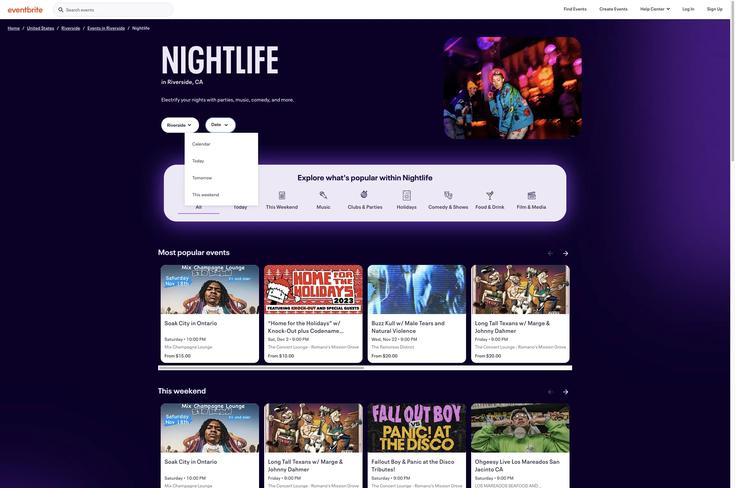 Task type: describe. For each thing, give the bounding box(es) containing it.
soak city in ontario primary image image for weekend
[[161, 404, 259, 453]]

in
[[691, 6, 695, 12]]

10:00 for saturday • 10:00 pm mix champagne lounge from $15.00
[[187, 337, 199, 343]]

"home for the holidays" w/ knock-out plus codename rocky/b foundation
[[268, 320, 341, 343]]

johnny for long tall texans w/ marge & johnny dahmer friday • 9:00 pm the concert lounge - romano's mission grove from $20.00
[[475, 327, 494, 335]]

search
[[66, 7, 80, 13]]

$20.00 inside long tall texans w/ marge & johnny dahmer friday • 9:00 pm the concert lounge - romano's mission grove from $20.00
[[486, 353, 501, 359]]

home / united states / riverside / events in riverside / nightlife
[[8, 25, 150, 31]]

saturday • 10:00 pm
[[165, 476, 206, 482]]

fallout boy & panic at the disco tributes! link
[[372, 458, 464, 474]]

eventbrite image
[[8, 6, 43, 13]]

soak city in ontario for weekend
[[165, 458, 217, 466]]

0 horizontal spatial events
[[87, 25, 101, 31]]

buzz kull w/ male tears and natural violence wed, nov 22 •  9:00 pm the raincross district from $20.00
[[372, 320, 445, 359]]

date
[[211, 121, 221, 128]]

soak for this
[[165, 458, 178, 466]]

nightlife in riverside, ca image
[[444, 37, 582, 139]]

grove inside sat, dec 2 •  9:00 pm the concert lounge - romano's mission grove from $10.00
[[347, 344, 359, 350]]

today button
[[185, 152, 258, 169]]

all
[[196, 204, 202, 210]]

dahmer for long tall texans w/ marge & johnny dahmer friday • 9:00 pm
[[288, 466, 309, 474]]

more.
[[281, 96, 294, 103]]

pm inside fallout boy & panic at the disco tributes! saturday • 9:00 pm
[[404, 476, 410, 482]]

ontario for weekend
[[197, 458, 217, 466]]

marge for long tall texans w/ marge & johnny dahmer friday • 9:00 pm
[[321, 458, 338, 466]]

and inside buzz kull w/ male tears and natural violence wed, nov 22 •  9:00 pm the raincross district from $20.00
[[435, 320, 445, 327]]

search events
[[66, 7, 94, 13]]

- inside sat, dec 2 •  9:00 pm the concert lounge - romano's mission grove from $10.00
[[309, 344, 310, 350]]

friday for long tall texans w/ marge & johnny dahmer friday • 9:00 pm the concert lounge - romano's mission grove from $20.00
[[475, 337, 488, 343]]

9:00 inside sat, dec 2 •  9:00 pm the concert lounge - romano's mission grove from $10.00
[[292, 337, 302, 343]]

ohgeesy live los mareados san jacinto ca primary image image
[[471, 404, 570, 453]]

arrow right chunky_svg image
[[562, 250, 570, 258]]

tall for long tall texans w/ marge & johnny dahmer friday • 9:00 pm the concert lounge - romano's mission grove from $20.00
[[489, 320, 499, 327]]

soak city in ontario primary image image for popular
[[161, 265, 259, 314]]

tears
[[419, 320, 434, 327]]

mix
[[165, 344, 172, 350]]

• inside sat, dec 2 •  9:00 pm the concert lounge - romano's mission grove from $10.00
[[290, 337, 291, 343]]

film & media
[[517, 204, 547, 210]]

arrow right chunky_svg image
[[562, 389, 570, 396]]

log
[[683, 6, 690, 12]]

center
[[651, 6, 665, 12]]

comedy & shows
[[429, 204, 469, 210]]

buzz kull w/ male tears and natural violence link
[[372, 320, 464, 335]]

log in link
[[678, 3, 700, 15]]

9:00 inside fallout boy & panic at the disco tributes! saturday • 9:00 pm
[[394, 476, 403, 482]]

soak city in ontario for popular
[[165, 320, 217, 327]]

9:00 inside 'long tall texans w/ marge & johnny dahmer friday • 9:00 pm'
[[284, 476, 294, 482]]

$20.00 inside buzz kull w/ male tears and natural violence wed, nov 22 •  9:00 pm the raincross district from $20.00
[[383, 353, 398, 359]]

electrify
[[161, 96, 180, 103]]

texans for long tall texans w/ marge & johnny dahmer friday • 9:00 pm
[[293, 458, 311, 466]]

clubs & parties
[[348, 204, 383, 210]]

out
[[287, 327, 297, 335]]

& inside fallout boy & panic at the disco tributes! saturday • 9:00 pm
[[402, 458, 406, 466]]

music,
[[236, 96, 251, 103]]

home
[[8, 25, 20, 31]]

soak city in ontario link for weekend
[[165, 458, 257, 474]]

tall for long tall texans w/ marge & johnny dahmer friday • 9:00 pm
[[282, 458, 291, 466]]

tomorrow button
[[185, 169, 258, 186]]

the inside fallout boy & panic at the disco tributes! saturday • 9:00 pm
[[430, 458, 438, 466]]

fallout boy & panic at the disco tributes! saturday • 9:00 pm
[[372, 458, 455, 482]]

today inside today button
[[192, 158, 204, 164]]

create events
[[600, 6, 628, 12]]

w/ inside 'long tall texans w/ marge & johnny dahmer friday • 9:00 pm'
[[312, 458, 320, 466]]

jacinto
[[475, 466, 494, 474]]

within
[[380, 173, 401, 183]]

sat,
[[268, 337, 276, 343]]

lounge inside long tall texans w/ marge & johnny dahmer friday • 9:00 pm the concert lounge - romano's mission grove from $20.00
[[500, 344, 515, 350]]

parties
[[366, 204, 383, 210]]

san
[[550, 458, 560, 466]]

2 / from the left
[[57, 25, 59, 31]]

kull
[[385, 320, 395, 327]]

foundation
[[292, 335, 322, 343]]

tributes!
[[372, 466, 395, 474]]

long tall texans w/ marge & johnny dahmer primary image image for the topmost long tall texans w/ marge & johnny dahmer link
[[471, 265, 570, 314]]

"home
[[268, 320, 287, 327]]

dahmer for long tall texans w/ marge & johnny dahmer friday • 9:00 pm the concert lounge - romano's mission grove from $20.00
[[495, 327, 516, 335]]

long for long tall texans w/ marge & johnny dahmer friday • 9:00 pm the concert lounge - romano's mission grove from $20.00
[[475, 320, 488, 327]]

0 vertical spatial popular
[[351, 173, 378, 183]]

create
[[600, 6, 614, 12]]

in down the search events button
[[102, 25, 106, 31]]

this for this weekend button
[[192, 192, 201, 198]]

food & drink
[[476, 204, 505, 210]]

explore
[[298, 173, 324, 183]]

music
[[317, 204, 331, 210]]

$10.00
[[279, 353, 294, 359]]

3 / from the left
[[83, 25, 85, 31]]

texans for long tall texans w/ marge & johnny dahmer friday • 9:00 pm the concert lounge - romano's mission grove from $20.00
[[500, 320, 518, 327]]

knock-
[[268, 327, 287, 335]]

22
[[392, 337, 397, 343]]

live
[[500, 458, 511, 466]]

sign up link
[[702, 3, 728, 15]]

menu containing calendar
[[185, 136, 258, 203]]

lounge inside sat, dec 2 •  9:00 pm the concert lounge - romano's mission grove from $10.00
[[293, 344, 308, 350]]

1 horizontal spatial riverside
[[106, 25, 125, 31]]

10:00 for saturday • 10:00 pm
[[187, 476, 199, 482]]

arrow left chunky_svg image
[[547, 250, 555, 258]]

long tall texans w/ marge & johnny dahmer friday • 9:00 pm
[[268, 458, 343, 482]]

from inside "saturday • 10:00 pm mix champagne lounge from $15.00"
[[165, 353, 175, 359]]

weekend for this weekend link
[[174, 386, 206, 396]]

ca inside the ohgeesy live los mareados san jacinto ca saturday • 9:00 pm
[[495, 466, 503, 474]]

this weekend button
[[185, 186, 258, 203]]

comedy
[[429, 204, 448, 210]]

nov
[[383, 337, 391, 343]]

dec
[[277, 337, 285, 343]]

buzz kull w/ male tears and natural violence primary image image
[[368, 265, 466, 314]]

the inside long tall texans w/ marge & johnny dahmer friday • 9:00 pm the concert lounge - romano's mission grove from $20.00
[[475, 344, 483, 350]]

find events
[[564, 6, 587, 12]]

this weekend
[[266, 204, 298, 210]]

- inside long tall texans w/ marge & johnny dahmer friday • 9:00 pm the concert lounge - romano's mission grove from $20.00
[[516, 344, 518, 350]]

riverside button
[[161, 118, 199, 133]]

ontario for popular
[[197, 320, 217, 327]]

• inside buzz kull w/ male tears and natural violence wed, nov 22 •  9:00 pm the raincross district from $20.00
[[398, 337, 400, 343]]

for
[[288, 320, 295, 327]]

ohgeesy
[[475, 458, 499, 466]]

pm inside long tall texans w/ marge & johnny dahmer friday • 9:00 pm the concert lounge - romano's mission grove from $20.00
[[502, 337, 508, 343]]

natural
[[372, 327, 392, 335]]

united
[[27, 25, 40, 31]]

0 horizontal spatial riverside
[[61, 25, 80, 31]]

city for weekend
[[179, 458, 190, 466]]

electrify your nights with parties, music, comedy, and more.
[[161, 96, 294, 103]]

1 vertical spatial events
[[206, 247, 230, 258]]

this weekend for this weekend link
[[158, 386, 206, 396]]

$15.00
[[176, 353, 191, 359]]

the inside "home for the holidays" w/ knock-out plus codename rocky/b foundation
[[296, 320, 305, 327]]

your
[[181, 96, 191, 103]]

from inside buzz kull w/ male tears and natural violence wed, nov 22 •  9:00 pm the raincross district from $20.00
[[372, 353, 382, 359]]

0 horizontal spatial and
[[272, 96, 280, 103]]

arrow left chunky_svg image
[[547, 389, 555, 396]]

concert inside sat, dec 2 •  9:00 pm the concert lounge - romano's mission grove from $10.00
[[276, 344, 293, 350]]

• inside fallout boy & panic at the disco tributes! saturday • 9:00 pm
[[391, 476, 393, 482]]

search events button
[[53, 3, 173, 17]]

in up saturday • 10:00 pm
[[191, 458, 196, 466]]

buzz
[[372, 320, 384, 327]]

most popular events link
[[158, 247, 230, 258]]

fallout
[[372, 458, 390, 466]]

friday for long tall texans w/ marge & johnny dahmer friday • 9:00 pm
[[268, 476, 281, 482]]

9:00 inside the ohgeesy live los mareados san jacinto ca saturday • 9:00 pm
[[497, 476, 507, 482]]

long tall texans w/ marge & johnny dahmer primary image image for the left long tall texans w/ marge & johnny dahmer link
[[264, 404, 363, 453]]

ohgeesy live los mareados san jacinto ca saturday • 9:00 pm
[[475, 458, 560, 482]]

sign up
[[708, 6, 723, 12]]

drink
[[492, 204, 505, 210]]

saturday inside the ohgeesy live los mareados san jacinto ca saturday • 9:00 pm
[[475, 476, 494, 482]]

sat, dec 2 •  9:00 pm the concert lounge - romano's mission grove from $10.00
[[268, 337, 359, 359]]



Task type: vqa. For each thing, say whether or not it's contained in the screenshot.


Task type: locate. For each thing, give the bounding box(es) containing it.
romano's inside sat, dec 2 •  9:00 pm the concert lounge - romano's mission grove from $10.00
[[311, 344, 331, 350]]

boy
[[391, 458, 401, 466]]

soak up mix
[[165, 320, 178, 327]]

1 city from the top
[[179, 320, 190, 327]]

1 vertical spatial johnny
[[268, 466, 287, 474]]

1 lounge from the left
[[198, 344, 212, 350]]

0 vertical spatial soak city in ontario
[[165, 320, 217, 327]]

marge for long tall texans w/ marge & johnny dahmer friday • 9:00 pm the concert lounge - romano's mission grove from $20.00
[[528, 320, 545, 327]]

this weekend link
[[158, 386, 206, 396]]

• inside 'long tall texans w/ marge & johnny dahmer friday • 9:00 pm'
[[282, 476, 284, 482]]

johnny inside 'long tall texans w/ marge & johnny dahmer friday • 9:00 pm'
[[268, 466, 287, 474]]

long tall texans w/ marge & johnny dahmer primary image image
[[471, 265, 570, 314], [264, 404, 363, 453]]

0 vertical spatial long tall texans w/ marge & johnny dahmer link
[[475, 320, 567, 335]]

0 horizontal spatial mission
[[332, 344, 347, 350]]

2 horizontal spatial this
[[266, 204, 276, 210]]

1 horizontal spatial today
[[234, 204, 247, 210]]

long inside 'long tall texans w/ marge & johnny dahmer friday • 9:00 pm'
[[268, 458, 281, 466]]

• inside the ohgeesy live los mareados san jacinto ca saturday • 9:00 pm
[[494, 476, 496, 482]]

0 horizontal spatial concert
[[276, 344, 293, 350]]

1 vertical spatial the
[[430, 458, 438, 466]]

events for create events
[[614, 6, 628, 12]]

find
[[564, 6, 573, 12]]

1 / from the left
[[22, 25, 24, 31]]

0 horizontal spatial tall
[[282, 458, 291, 466]]

2 the from the left
[[372, 344, 379, 350]]

fallout boy & panic at the disco tributes! primary image image
[[368, 404, 466, 453]]

0 vertical spatial long tall texans w/ marge & johnny dahmer primary image image
[[471, 265, 570, 314]]

1 horizontal spatial nightlife
[[161, 33, 279, 84]]

1 vertical spatial marge
[[321, 458, 338, 466]]

2 vertical spatial nightlife
[[403, 173, 433, 183]]

riverside down search
[[61, 25, 80, 31]]

texans inside long tall texans w/ marge & johnny dahmer friday • 9:00 pm the concert lounge - romano's mission grove from $20.00
[[500, 320, 518, 327]]

city for popular
[[179, 320, 190, 327]]

3 the from the left
[[475, 344, 483, 350]]

friday inside 'long tall texans w/ marge & johnny dahmer friday • 9:00 pm'
[[268, 476, 281, 482]]

grove
[[347, 344, 359, 350], [555, 344, 566, 350]]

soak
[[165, 320, 178, 327], [165, 458, 178, 466]]

2
[[286, 337, 289, 343]]

1 vertical spatial long tall texans w/ marge & johnny dahmer primary image image
[[264, 404, 363, 453]]

holidays
[[397, 204, 417, 210]]

2 horizontal spatial nightlife
[[403, 173, 433, 183]]

2 horizontal spatial the
[[475, 344, 483, 350]]

clubs
[[348, 204, 361, 210]]

2 soak city in ontario from the top
[[165, 458, 217, 466]]

2 horizontal spatial lounge
[[500, 344, 515, 350]]

1 vertical spatial weekend
[[174, 386, 206, 396]]

2 from from the left
[[268, 353, 279, 359]]

from inside long tall texans w/ marge & johnny dahmer friday • 9:00 pm the concert lounge - romano's mission grove from $20.00
[[475, 353, 486, 359]]

& inside long tall texans w/ marge & johnny dahmer friday • 9:00 pm the concert lounge - romano's mission grove from $20.00
[[546, 320, 550, 327]]

concert
[[276, 344, 293, 350], [484, 344, 500, 350]]

0 horizontal spatial $20.00
[[383, 353, 398, 359]]

wed,
[[372, 337, 382, 343]]

1 vertical spatial popular
[[178, 247, 205, 258]]

9:00
[[292, 337, 302, 343], [401, 337, 410, 343], [491, 337, 501, 343], [284, 476, 294, 482], [394, 476, 403, 482], [497, 476, 507, 482]]

1 vertical spatial dahmer
[[288, 466, 309, 474]]

1 vertical spatial today
[[234, 204, 247, 210]]

1 horizontal spatial and
[[435, 320, 445, 327]]

at
[[423, 458, 428, 466]]

events right create
[[614, 6, 628, 12]]

help center
[[641, 6, 665, 12]]

0 horizontal spatial popular
[[178, 247, 205, 258]]

1 horizontal spatial popular
[[351, 173, 378, 183]]

2 soak city in ontario link from the top
[[165, 458, 257, 474]]

/ right events in riverside link in the left top of the page
[[128, 25, 130, 31]]

saturday inside "saturday • 10:00 pm mix champagne lounge from $15.00"
[[165, 337, 183, 343]]

1 mission from the left
[[332, 344, 347, 350]]

0 horizontal spatial romano's
[[311, 344, 331, 350]]

1 horizontal spatial events
[[206, 247, 230, 258]]

riverside link
[[61, 25, 80, 31]]

1 10:00 from the top
[[187, 337, 199, 343]]

/ right states
[[57, 25, 59, 31]]

food
[[476, 204, 487, 210]]

2 lounge from the left
[[293, 344, 308, 350]]

1 horizontal spatial marge
[[528, 320, 545, 327]]

district
[[400, 344, 414, 350]]

panic
[[407, 458, 422, 466]]

weekend inside button
[[201, 192, 219, 198]]

marge inside 'long tall texans w/ marge & johnny dahmer friday • 9:00 pm'
[[321, 458, 338, 466]]

1 horizontal spatial this
[[192, 192, 201, 198]]

johnny
[[475, 327, 494, 335], [268, 466, 287, 474]]

in riverside, ca
[[161, 78, 203, 86]]

2 horizontal spatial events
[[614, 6, 628, 12]]

1 horizontal spatial concert
[[484, 344, 500, 350]]

johnny for long tall texans w/ marge & johnny dahmer friday • 9:00 pm
[[268, 466, 287, 474]]

2 grove from the left
[[555, 344, 566, 350]]

1 vertical spatial tall
[[282, 458, 291, 466]]

3 from from the left
[[372, 353, 382, 359]]

soak city in ontario link for popular
[[165, 320, 257, 335]]

1 vertical spatial 10:00
[[187, 476, 199, 482]]

long tall texans w/ marge & johnny dahmer link
[[475, 320, 567, 335], [268, 458, 360, 474]]

10:00 inside "saturday • 10:00 pm mix champagne lounge from $15.00"
[[187, 337, 199, 343]]

rocky/b
[[268, 335, 291, 343]]

city up saturday • 10:00 pm
[[179, 458, 190, 466]]

riverside down electrify
[[167, 122, 186, 128]]

events
[[81, 7, 94, 13], [206, 247, 230, 258]]

1 horizontal spatial lounge
[[293, 344, 308, 350]]

tall inside long tall texans w/ marge & johnny dahmer friday • 9:00 pm the concert lounge - romano's mission grove from $20.00
[[489, 320, 499, 327]]

1 from from the left
[[165, 353, 175, 359]]

0 vertical spatial nightlife
[[132, 25, 150, 31]]

2 romano's from the left
[[518, 344, 538, 350]]

0 vertical spatial 10:00
[[187, 337, 199, 343]]

tall
[[489, 320, 499, 327], [282, 458, 291, 466]]

2 $20.00 from the left
[[486, 353, 501, 359]]

w/ inside long tall texans w/ marge & johnny dahmer friday • 9:00 pm the concert lounge - romano's mission grove from $20.00
[[519, 320, 527, 327]]

calendar button
[[185, 136, 258, 152]]

2 soak from the top
[[165, 458, 178, 466]]

2 horizontal spatial riverside
[[167, 122, 186, 128]]

saturday • 10:00 pm mix champagne lounge from $15.00
[[165, 337, 212, 359]]

1 horizontal spatial the
[[430, 458, 438, 466]]

shows
[[453, 204, 469, 210]]

1 vertical spatial nightlife
[[161, 33, 279, 84]]

weekend for this weekend button
[[201, 192, 219, 198]]

0 vertical spatial and
[[272, 96, 280, 103]]

events inside the search events button
[[81, 7, 94, 13]]

film
[[517, 204, 527, 210]]

"home for the holidays" w/ knock-out plus codename rocky/b foundation primary image image
[[264, 265, 363, 314]]

explore what's popular within nightlife
[[298, 173, 433, 183]]

1 concert from the left
[[276, 344, 293, 350]]

concert inside long tall texans w/ marge & johnny dahmer friday • 9:00 pm the concert lounge - romano's mission grove from $20.00
[[484, 344, 500, 350]]

soak city in ontario primary image image
[[161, 265, 259, 314], [161, 404, 259, 453]]

1 horizontal spatial events
[[574, 6, 587, 12]]

$20.00
[[383, 353, 398, 359], [486, 353, 501, 359]]

events for find events
[[574, 6, 587, 12]]

1 vertical spatial soak city in ontario primary image image
[[161, 404, 259, 453]]

dahmer inside long tall texans w/ marge & johnny dahmer friday • 9:00 pm the concert lounge - romano's mission grove from $20.00
[[495, 327, 516, 335]]

0 vertical spatial events
[[81, 7, 94, 13]]

1 vertical spatial this weekend
[[158, 386, 206, 396]]

nightlife
[[132, 25, 150, 31], [161, 33, 279, 84], [403, 173, 433, 183]]

1 horizontal spatial $20.00
[[486, 353, 501, 359]]

ca up nights
[[195, 78, 203, 86]]

1 horizontal spatial -
[[516, 344, 518, 350]]

2 city from the top
[[179, 458, 190, 466]]

• inside long tall texans w/ marge & johnny dahmer friday • 9:00 pm the concert lounge - romano's mission grove from $20.00
[[489, 337, 491, 343]]

0 vertical spatial friday
[[475, 337, 488, 343]]

united states link
[[27, 25, 54, 31]]

0 vertical spatial marge
[[528, 320, 545, 327]]

popular right the most at the left bottom of the page
[[178, 247, 205, 258]]

today down calendar
[[192, 158, 204, 164]]

• inside "saturday • 10:00 pm mix champagne lounge from $15.00"
[[184, 337, 186, 343]]

0 vertical spatial dahmer
[[495, 327, 516, 335]]

pm inside buzz kull w/ male tears and natural violence wed, nov 22 •  9:00 pm the raincross district from $20.00
[[411, 337, 418, 343]]

2 vertical spatial this
[[158, 386, 172, 396]]

log in
[[683, 6, 695, 12]]

0 vertical spatial tall
[[489, 320, 499, 327]]

riverside inside button
[[167, 122, 186, 128]]

w/ inside "home for the holidays" w/ knock-out plus codename rocky/b foundation
[[333, 320, 341, 327]]

popular left within
[[351, 173, 378, 183]]

violence
[[393, 327, 416, 335]]

0 horizontal spatial the
[[268, 344, 276, 350]]

long inside long tall texans w/ marge & johnny dahmer friday • 9:00 pm the concert lounge - romano's mission grove from $20.00
[[475, 320, 488, 327]]

ontario up "saturday • 10:00 pm mix champagne lounge from $15.00"
[[197, 320, 217, 327]]

the right "for"
[[296, 320, 305, 327]]

0 horizontal spatial long tall texans w/ marge & johnny dahmer primary image image
[[264, 404, 363, 453]]

friday
[[475, 337, 488, 343], [268, 476, 281, 482]]

0 horizontal spatial friday
[[268, 476, 281, 482]]

texans inside 'long tall texans w/ marge & johnny dahmer friday • 9:00 pm'
[[293, 458, 311, 466]]

1 $20.00 from the left
[[383, 353, 398, 359]]

3 lounge from the left
[[500, 344, 515, 350]]

find events link
[[559, 3, 592, 15]]

1 vertical spatial long
[[268, 458, 281, 466]]

romano's inside long tall texans w/ marge & johnny dahmer friday • 9:00 pm the concert lounge - romano's mission grove from $20.00
[[518, 344, 538, 350]]

soak up saturday • 10:00 pm
[[165, 458, 178, 466]]

1 vertical spatial and
[[435, 320, 445, 327]]

long for long tall texans w/ marge & johnny dahmer friday • 9:00 pm
[[268, 458, 281, 466]]

1 soak from the top
[[165, 320, 178, 327]]

0 horizontal spatial lounge
[[198, 344, 212, 350]]

city
[[179, 320, 190, 327], [179, 458, 190, 466]]

0 horizontal spatial -
[[309, 344, 310, 350]]

mission inside long tall texans w/ marge & johnny dahmer friday • 9:00 pm the concert lounge - romano's mission grove from $20.00
[[539, 344, 554, 350]]

pm inside 'long tall texans w/ marge & johnny dahmer friday • 9:00 pm'
[[295, 476, 301, 482]]

1 horizontal spatial grove
[[555, 344, 566, 350]]

1 horizontal spatial tall
[[489, 320, 499, 327]]

ontario up saturday • 10:00 pm
[[197, 458, 217, 466]]

romano's
[[311, 344, 331, 350], [518, 344, 538, 350]]

the inside sat, dec 2 •  9:00 pm the concert lounge - romano's mission grove from $10.00
[[268, 344, 276, 350]]

4 / from the left
[[128, 25, 130, 31]]

1 romano's from the left
[[311, 344, 331, 350]]

4 from from the left
[[475, 353, 486, 359]]

0 vertical spatial this
[[192, 192, 201, 198]]

marge inside long tall texans w/ marge & johnny dahmer friday • 9:00 pm the concert lounge - romano's mission grove from $20.00
[[528, 320, 545, 327]]

and left more. on the top of the page
[[272, 96, 280, 103]]

1 vertical spatial texans
[[293, 458, 311, 466]]

1 - from the left
[[309, 344, 310, 350]]

0 horizontal spatial ca
[[195, 78, 203, 86]]

/ right home link
[[22, 25, 24, 31]]

mareados
[[522, 458, 549, 466]]

2 - from the left
[[516, 344, 518, 350]]

most popular events
[[158, 247, 230, 258]]

•
[[184, 337, 186, 343], [290, 337, 291, 343], [398, 337, 400, 343], [489, 337, 491, 343], [184, 476, 186, 482], [282, 476, 284, 482], [391, 476, 393, 482], [494, 476, 496, 482]]

-
[[309, 344, 310, 350], [516, 344, 518, 350]]

and right tears
[[435, 320, 445, 327]]

saturday
[[165, 337, 183, 343], [165, 476, 183, 482], [372, 476, 390, 482], [475, 476, 494, 482]]

ohgeesy live los mareados san jacinto ca link
[[475, 458, 567, 474]]

1 horizontal spatial long tall texans w/ marge & johnny dahmer link
[[475, 320, 567, 335]]

in left riverside,
[[161, 78, 166, 86]]

soak city in ontario link up saturday • 10:00 pm
[[165, 458, 257, 474]]

mission inside sat, dec 2 •  9:00 pm the concert lounge - romano's mission grove from $10.00
[[332, 344, 347, 350]]

1 horizontal spatial johnny
[[475, 327, 494, 335]]

1 vertical spatial ontario
[[197, 458, 217, 466]]

0 horizontal spatial today
[[192, 158, 204, 164]]

2 mission from the left
[[539, 344, 554, 350]]

weekend
[[277, 204, 298, 210]]

0 vertical spatial the
[[296, 320, 305, 327]]

help
[[641, 6, 650, 12]]

long tall texans w/ marge & johnny dahmer friday • 9:00 pm the concert lounge - romano's mission grove from $20.00
[[475, 320, 566, 359]]

0 vertical spatial soak city in ontario link
[[165, 320, 257, 335]]

los
[[512, 458, 521, 466]]

2 concert from the left
[[484, 344, 500, 350]]

what's
[[326, 173, 350, 183]]

johnny inside long tall texans w/ marge & johnny dahmer friday • 9:00 pm the concert lounge - romano's mission grove from $20.00
[[475, 327, 494, 335]]

tall inside 'long tall texans w/ marge & johnny dahmer friday • 9:00 pm'
[[282, 458, 291, 466]]

riverside,
[[167, 78, 194, 86]]

/
[[22, 25, 24, 31], [57, 25, 59, 31], [83, 25, 85, 31], [128, 25, 130, 31]]

ontario
[[197, 320, 217, 327], [197, 458, 217, 466]]

dahmer
[[495, 327, 516, 335], [288, 466, 309, 474]]

1 vertical spatial soak
[[165, 458, 178, 466]]

0 vertical spatial today
[[192, 158, 204, 164]]

this inside this weekend button
[[192, 192, 201, 198]]

nights
[[192, 96, 206, 103]]

home link
[[8, 25, 20, 31]]

soak city in ontario up saturday • 10:00 pm
[[165, 458, 217, 466]]

1 horizontal spatial long tall texans w/ marge & johnny dahmer primary image image
[[471, 265, 570, 314]]

pm inside sat, dec 2 •  9:00 pm the concert lounge - romano's mission grove from $10.00
[[303, 337, 309, 343]]

in up "saturday • 10:00 pm mix champagne lounge from $15.00"
[[191, 320, 196, 327]]

"home for the holidays" w/ knock-out plus codename rocky/b foundation link
[[268, 320, 360, 343]]

/ right the riverside link
[[83, 25, 85, 31]]

riverside down the search events button
[[106, 25, 125, 31]]

0 horizontal spatial dahmer
[[288, 466, 309, 474]]

& inside 'long tall texans w/ marge & johnny dahmer friday • 9:00 pm'
[[339, 458, 343, 466]]

soak city in ontario link up "saturday • 10:00 pm mix champagne lounge from $15.00"
[[165, 320, 257, 335]]

0 horizontal spatial nightlife
[[132, 25, 150, 31]]

0 horizontal spatial long tall texans w/ marge & johnny dahmer link
[[268, 458, 360, 474]]

1 horizontal spatial mission
[[539, 344, 554, 350]]

2 ontario from the top
[[197, 458, 217, 466]]

0 horizontal spatial events
[[81, 7, 94, 13]]

w/
[[333, 320, 341, 327], [396, 320, 404, 327], [519, 320, 527, 327], [312, 458, 320, 466]]

lounge
[[198, 344, 212, 350], [293, 344, 308, 350], [500, 344, 515, 350]]

1 soak city in ontario from the top
[[165, 320, 217, 327]]

0 horizontal spatial johnny
[[268, 466, 287, 474]]

this weekend inside button
[[192, 192, 219, 198]]

today down this weekend button
[[234, 204, 247, 210]]

date button
[[206, 118, 236, 133]]

0 vertical spatial city
[[179, 320, 190, 327]]

lounge inside "saturday • 10:00 pm mix champagne lounge from $15.00"
[[198, 344, 212, 350]]

the inside buzz kull w/ male tears and natural violence wed, nov 22 •  9:00 pm the raincross district from $20.00
[[372, 344, 379, 350]]

0 vertical spatial long
[[475, 320, 488, 327]]

media
[[532, 204, 547, 210]]

from inside sat, dec 2 •  9:00 pm the concert lounge - romano's mission grove from $10.00
[[268, 353, 279, 359]]

events
[[574, 6, 587, 12], [614, 6, 628, 12], [87, 25, 101, 31]]

pm inside "saturday • 10:00 pm mix champagne lounge from $15.00"
[[199, 337, 206, 343]]

grove inside long tall texans w/ marge & johnny dahmer friday • 9:00 pm the concert lounge - romano's mission grove from $20.00
[[555, 344, 566, 350]]

0 horizontal spatial marge
[[321, 458, 338, 466]]

male
[[405, 320, 418, 327]]

0 vertical spatial ontario
[[197, 320, 217, 327]]

events down search events
[[87, 25, 101, 31]]

friday inside long tall texans w/ marge & johnny dahmer friday • 9:00 pm the concert lounge - romano's mission grove from $20.00
[[475, 337, 488, 343]]

2 soak city in ontario primary image image from the top
[[161, 404, 259, 453]]

0 vertical spatial texans
[[500, 320, 518, 327]]

0 vertical spatial ca
[[195, 78, 203, 86]]

menu
[[185, 136, 258, 203]]

1 vertical spatial ca
[[495, 466, 503, 474]]

1 horizontal spatial romano's
[[518, 344, 538, 350]]

pm
[[199, 337, 206, 343], [303, 337, 309, 343], [411, 337, 418, 343], [502, 337, 508, 343], [199, 476, 206, 482], [295, 476, 301, 482], [404, 476, 410, 482], [507, 476, 514, 482]]

the right at on the bottom of page
[[430, 458, 438, 466]]

9:00 inside buzz kull w/ male tears and natural violence wed, nov 22 •  9:00 pm the raincross district from $20.00
[[401, 337, 410, 343]]

plus
[[298, 327, 309, 335]]

2 10:00 from the top
[[187, 476, 199, 482]]

1 horizontal spatial dahmer
[[495, 327, 516, 335]]

most
[[158, 247, 176, 258]]

1 vertical spatial this
[[266, 204, 276, 210]]

dahmer inside 'long tall texans w/ marge & johnny dahmer friday • 9:00 pm'
[[288, 466, 309, 474]]

1 vertical spatial soak city in ontario
[[165, 458, 217, 466]]

saturday inside fallout boy & panic at the disco tributes! saturday • 9:00 pm
[[372, 476, 390, 482]]

codename
[[310, 327, 340, 335]]

city up champagne
[[179, 320, 190, 327]]

0 vertical spatial soak city in ontario primary image image
[[161, 265, 259, 314]]

1 soak city in ontario link from the top
[[165, 320, 257, 335]]

w/ inside buzz kull w/ male tears and natural violence wed, nov 22 •  9:00 pm the raincross district from $20.00
[[396, 320, 404, 327]]

ca right jacinto on the bottom right of the page
[[495, 466, 503, 474]]

this for this weekend link
[[158, 386, 172, 396]]

0 vertical spatial soak
[[165, 320, 178, 327]]

soak city in ontario up champagne
[[165, 320, 217, 327]]

1 grove from the left
[[347, 344, 359, 350]]

this weekend for this weekend button
[[192, 192, 219, 198]]

0 horizontal spatial texans
[[293, 458, 311, 466]]

pm inside the ohgeesy live los mareados san jacinto ca saturday • 9:00 pm
[[507, 476, 514, 482]]

sign
[[708, 6, 717, 12]]

9:00 inside long tall texans w/ marge & johnny dahmer friday • 9:00 pm the concert lounge - romano's mission grove from $20.00
[[491, 337, 501, 343]]

soak for most
[[165, 320, 178, 327]]

disco
[[440, 458, 455, 466]]

comedy,
[[251, 96, 271, 103]]

1 soak city in ontario primary image image from the top
[[161, 265, 259, 314]]

events right find
[[574, 6, 587, 12]]

1 the from the left
[[268, 344, 276, 350]]

mission
[[332, 344, 347, 350], [539, 344, 554, 350]]

today
[[192, 158, 204, 164], [234, 204, 247, 210]]

1 horizontal spatial ca
[[495, 466, 503, 474]]

1 horizontal spatial texans
[[500, 320, 518, 327]]

0 vertical spatial weekend
[[201, 192, 219, 198]]

1 ontario from the top
[[197, 320, 217, 327]]

raincross
[[380, 344, 399, 350]]

0 vertical spatial this weekend
[[192, 192, 219, 198]]

create events link
[[595, 3, 633, 15]]



